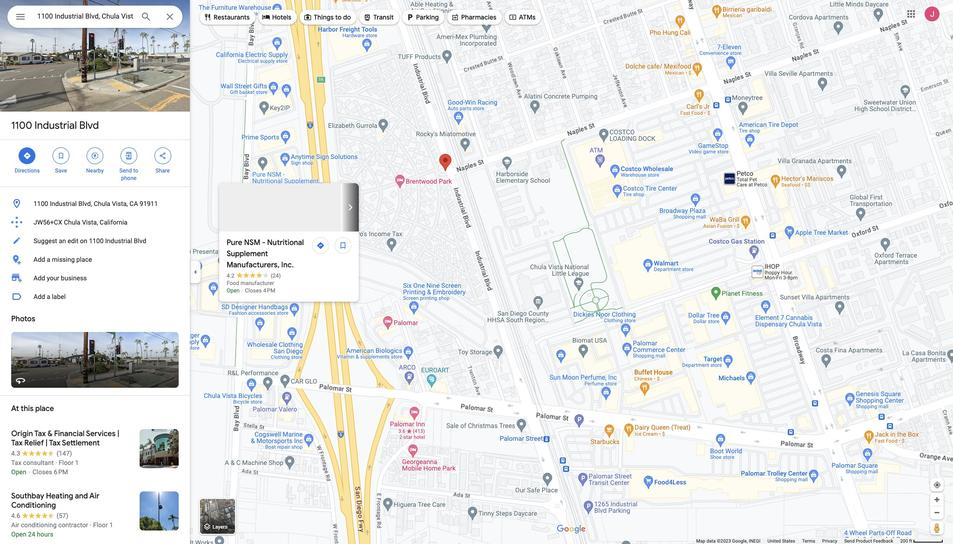 Task type: locate. For each thing, give the bounding box(es) containing it.
1100 industrial blvd
[[11, 119, 99, 132]]

1 vertical spatial 1100
[[34, 200, 48, 208]]

terms
[[802, 539, 815, 544]]

google maps element
[[0, 0, 953, 544]]

chula
[[94, 200, 110, 208], [64, 219, 80, 226]]

1 horizontal spatial place
[[76, 256, 92, 263]]

⋅ inside tax consultant · floor 1 open ⋅ closes 6 pm
[[28, 469, 31, 476]]

nearby
[[86, 168, 104, 174]]

terms button
[[802, 538, 815, 544]]

footer inside 'google maps' element
[[696, 538, 900, 544]]

states
[[782, 539, 795, 544]]

1100 industrial blvd, chula vista, ca 91911 button
[[0, 195, 190, 213]]

a inside add a label button
[[47, 293, 50, 301]]

1 vertical spatial send
[[844, 539, 855, 544]]

1 vertical spatial place
[[35, 404, 54, 414]]

1 vertical spatial chula
[[64, 219, 80, 226]]

None field
[[37, 11, 133, 22]]

-
[[262, 238, 265, 248]]

data
[[706, 539, 716, 544]]

consultant
[[23, 459, 54, 467]]

a left missing
[[47, 256, 50, 263]]

(57)
[[57, 512, 68, 520]]

1 vertical spatial industrial
[[50, 200, 77, 208]]

0 vertical spatial open
[[227, 288, 240, 294]]

floor down (147)
[[59, 459, 73, 467]]

1100
[[11, 119, 32, 132], [34, 200, 48, 208], [89, 237, 104, 245]]

2 horizontal spatial 1100
[[89, 237, 104, 245]]

0 vertical spatial a
[[47, 256, 50, 263]]

1100 for 1100 industrial blvd, chula vista, ca 91911
[[34, 200, 48, 208]]

open inside food manufacturer open ⋅ closes 4 pm
[[227, 288, 240, 294]]

nutritional
[[267, 238, 304, 248]]

0 vertical spatial add
[[34, 256, 45, 263]]

restaurants
[[214, 13, 250, 21]]

⋅ down the food manufacturer element
[[241, 288, 243, 294]]

vista,
[[112, 200, 128, 208], [82, 219, 98, 226]]

nsm
[[244, 238, 260, 248]]

open left 24
[[11, 531, 26, 538]]

ft
[[909, 539, 912, 544]]

0 horizontal spatial 1
[[75, 459, 79, 467]]

0 vertical spatial ⋅
[[241, 288, 243, 294]]

200 ft button
[[900, 539, 943, 544]]

add
[[34, 256, 45, 263], [34, 275, 45, 282], [34, 293, 45, 301]]

send inside button
[[844, 539, 855, 544]]

open down food
[[227, 288, 240, 294]]

| right services on the left of page
[[117, 430, 119, 439]]

0 vertical spatial 1100
[[11, 119, 32, 132]]

floor
[[59, 459, 73, 467], [93, 522, 108, 529]]

vista, left ca
[[112, 200, 128, 208]]

0 horizontal spatial blvd
[[79, 119, 99, 132]]

1 horizontal spatial air
[[89, 492, 99, 501]]

1 vertical spatial vista,
[[82, 219, 98, 226]]

1 horizontal spatial blvd
[[134, 237, 146, 245]]

industrial left blvd,
[[50, 200, 77, 208]]

1 horizontal spatial ·
[[90, 522, 91, 529]]


[[91, 151, 99, 161]]

· inside air conditioning contractor · floor 1 open 24 hours
[[90, 522, 91, 529]]

 transit
[[363, 12, 394, 22]]

1100 industrial blvd, chula vista, ca 91911
[[34, 200, 158, 208]]

1 right contractor
[[109, 522, 113, 529]]

0 vertical spatial industrial
[[35, 119, 77, 132]]

floor right contractor
[[93, 522, 108, 529]]

industrial for blvd,
[[50, 200, 77, 208]]

add left your
[[34, 275, 45, 282]]

footer containing map data ©2023 google, inegi
[[696, 538, 900, 544]]

1 down 'settlement'
[[75, 459, 79, 467]]

1100 industrial blvd main content
[[0, 0, 190, 544]]

|
[[117, 430, 119, 439], [46, 439, 48, 448]]

a inside add a missing place button
[[47, 256, 50, 263]]

1 horizontal spatial to
[[335, 13, 342, 21]]

send inside send to phone
[[119, 168, 132, 174]]

blvd
[[79, 119, 99, 132], [134, 237, 146, 245]]

· inside tax consultant · floor 1 open ⋅ closes 6 pm
[[55, 459, 57, 467]]

1 vertical spatial ⋅
[[28, 469, 31, 476]]

save
[[55, 168, 67, 174]]

0 vertical spatial closes
[[245, 288, 262, 294]]

a for missing
[[47, 256, 50, 263]]

a
[[47, 256, 50, 263], [47, 293, 50, 301]]

1100 up jw56+cx at the left top of the page
[[34, 200, 48, 208]]

a for label
[[47, 293, 50, 301]]

0 vertical spatial 1
[[75, 459, 79, 467]]

0 horizontal spatial air
[[11, 522, 19, 529]]

edit
[[68, 237, 78, 245]]

0 horizontal spatial send
[[119, 168, 132, 174]]

phone
[[121, 175, 137, 181]]

1 vertical spatial to
[[133, 168, 138, 174]]

vista, up suggest an edit on 1100 industrial blvd
[[82, 219, 98, 226]]

3 add from the top
[[34, 293, 45, 301]]

at this place
[[11, 404, 54, 414]]

0 horizontal spatial closes
[[32, 469, 52, 476]]

add for add your business
[[34, 275, 45, 282]]

1 horizontal spatial 1
[[109, 522, 113, 529]]

your
[[47, 275, 59, 282]]

industrial down california
[[105, 237, 132, 245]]

closes down consultant
[[32, 469, 52, 476]]

footer
[[696, 538, 900, 544]]

air right and
[[89, 492, 99, 501]]

and
[[75, 492, 88, 501]]

add your business link
[[0, 269, 190, 288]]

0 horizontal spatial ·
[[55, 459, 57, 467]]

1 add from the top
[[34, 256, 45, 263]]

0 horizontal spatial floor
[[59, 459, 73, 467]]

0 vertical spatial place
[[76, 256, 92, 263]]

supplement
[[227, 249, 268, 259]]

4 pm
[[263, 288, 275, 294]]

send up phone
[[119, 168, 132, 174]]

1100 Industrial Blvd, Chula Vista, CA 91911 field
[[7, 6, 182, 28]]

0 horizontal spatial 1100
[[11, 119, 32, 132]]

1 horizontal spatial closes
[[245, 288, 262, 294]]

closes down the food manufacturer element
[[245, 288, 262, 294]]

industrial
[[35, 119, 77, 132], [50, 200, 77, 208], [105, 237, 132, 245]]

1 vertical spatial open
[[11, 469, 26, 476]]

tax
[[34, 430, 46, 439], [11, 439, 23, 448], [49, 439, 60, 448], [11, 459, 21, 467]]

suggest
[[34, 237, 57, 245]]


[[363, 12, 371, 22]]

tax inside tax consultant · floor 1 open ⋅ closes 6 pm
[[11, 459, 21, 467]]

pure
[[227, 238, 242, 248]]

place inside button
[[76, 256, 92, 263]]

google account: james peterson  
(james.peterson1902@gmail.com) image
[[925, 6, 940, 21]]

1 a from the top
[[47, 256, 50, 263]]

add down "suggest"
[[34, 256, 45, 263]]

place right this
[[35, 404, 54, 414]]

to up phone
[[133, 168, 138, 174]]

1 horizontal spatial chula
[[94, 200, 110, 208]]

1 vertical spatial 1
[[109, 522, 113, 529]]

1 vertical spatial closes
[[32, 469, 52, 476]]

hours
[[37, 531, 53, 538]]

industrial up 
[[35, 119, 77, 132]]

1 horizontal spatial floor
[[93, 522, 108, 529]]

manufacturer
[[241, 280, 274, 287]]

industrial inside the 1100 industrial blvd, chula vista, ca 91911 button
[[50, 200, 77, 208]]

0 vertical spatial send
[[119, 168, 132, 174]]

· up '6 pm'
[[55, 459, 57, 467]]

·
[[55, 459, 57, 467], [90, 522, 91, 529]]

jw56+cx
[[34, 219, 62, 226]]

0 horizontal spatial chula
[[64, 219, 80, 226]]

tax down 4.3
[[11, 459, 21, 467]]

1 vertical spatial a
[[47, 293, 50, 301]]

0 vertical spatial vista,
[[112, 200, 128, 208]]

add a label button
[[0, 288, 190, 306]]

 search field
[[7, 6, 182, 30]]

1 vertical spatial ·
[[90, 522, 91, 529]]

2 add from the top
[[34, 275, 45, 282]]

pure nsm - nutritional supplement manufacturers, inc.
[[227, 238, 304, 270]]

0 vertical spatial to
[[335, 13, 342, 21]]

1100 right on
[[89, 237, 104, 245]]

0 horizontal spatial to
[[133, 168, 138, 174]]

parking
[[416, 13, 439, 21]]

collapse side panel image
[[190, 267, 201, 277]]

open
[[227, 288, 240, 294], [11, 469, 26, 476], [11, 531, 26, 538]]

⋅ inside food manufacturer open ⋅ closes 4 pm
[[241, 288, 243, 294]]

privacy button
[[822, 538, 837, 544]]

0 horizontal spatial |
[[46, 439, 48, 448]]

0 vertical spatial air
[[89, 492, 99, 501]]


[[125, 151, 133, 161]]

air
[[89, 492, 99, 501], [11, 522, 19, 529]]

0 horizontal spatial ⋅
[[28, 469, 31, 476]]

blvd up 
[[79, 119, 99, 132]]

to left do
[[335, 13, 342, 21]]


[[262, 12, 270, 22]]

1 horizontal spatial 1100
[[34, 200, 48, 208]]

blvd inside button
[[134, 237, 146, 245]]

add a missing place
[[34, 256, 92, 263]]

· right contractor
[[90, 522, 91, 529]]

0 horizontal spatial vista,
[[82, 219, 98, 226]]

(24)
[[271, 273, 281, 279]]

place down on
[[76, 256, 92, 263]]

1100 up ""
[[11, 119, 32, 132]]

add left label
[[34, 293, 45, 301]]

privacy
[[822, 539, 837, 544]]

to
[[335, 13, 342, 21], [133, 168, 138, 174]]

to inside send to phone
[[133, 168, 138, 174]]

share
[[156, 168, 170, 174]]

blvd down ca
[[134, 237, 146, 245]]

1 horizontal spatial vista,
[[112, 200, 128, 208]]

united
[[767, 539, 781, 544]]

southbay heating and air conditioning
[[11, 492, 99, 510]]

2 vertical spatial add
[[34, 293, 45, 301]]

add a missing place button
[[0, 250, 190, 269]]

a left label
[[47, 293, 50, 301]]

| left &
[[46, 439, 48, 448]]

send
[[119, 168, 132, 174], [844, 539, 855, 544]]

⋅
[[241, 288, 243, 294], [28, 469, 31, 476]]

zoom out image
[[933, 510, 940, 517]]

6 pm
[[54, 469, 68, 476]]

2 vertical spatial open
[[11, 531, 26, 538]]

send to phone
[[119, 168, 138, 181]]

2 vertical spatial industrial
[[105, 237, 132, 245]]

1 vertical spatial add
[[34, 275, 45, 282]]

do
[[343, 13, 351, 21]]

open down 4.3
[[11, 469, 26, 476]]

tax up (147)
[[49, 439, 60, 448]]

none field inside the 1100 industrial blvd, chula vista, ca 91911 field
[[37, 11, 133, 22]]

industrial inside suggest an edit on 1100 industrial blvd button
[[105, 237, 132, 245]]

1 vertical spatial air
[[11, 522, 19, 529]]

1 vertical spatial floor
[[93, 522, 108, 529]]

1 horizontal spatial send
[[844, 539, 855, 544]]

1
[[75, 459, 79, 467], [109, 522, 113, 529]]

0 vertical spatial floor
[[59, 459, 73, 467]]

open inside tax consultant · floor 1 open ⋅ closes 6 pm
[[11, 469, 26, 476]]

1 vertical spatial blvd
[[134, 237, 146, 245]]

1 horizontal spatial ⋅
[[241, 288, 243, 294]]

chula up edit
[[64, 219, 80, 226]]

⋅ down consultant
[[28, 469, 31, 476]]

2 a from the top
[[47, 293, 50, 301]]

send left product
[[844, 539, 855, 544]]

air down "4.6"
[[11, 522, 19, 529]]

chula right blvd,
[[94, 200, 110, 208]]

0 vertical spatial ·
[[55, 459, 57, 467]]



Task type: vqa. For each thing, say whether or not it's contained in the screenshot.

yes



Task type: describe. For each thing, give the bounding box(es) containing it.
inegi
[[749, 539, 761, 544]]

send for send product feedback
[[844, 539, 855, 544]]

send for send to phone
[[119, 168, 132, 174]]

on
[[80, 237, 87, 245]]

feedback
[[873, 539, 893, 544]]

 things to do
[[303, 12, 351, 22]]

 hotels
[[262, 12, 291, 22]]

add for add a missing place
[[34, 256, 45, 263]]

origin tax & financial services | tax relief | tax settlement
[[11, 430, 119, 448]]

show your location image
[[933, 481, 941, 490]]

an
[[59, 237, 66, 245]]


[[57, 151, 65, 161]]

2 vertical spatial 1100
[[89, 237, 104, 245]]

directions image
[[316, 242, 325, 250]]


[[451, 12, 459, 22]]

floor inside air conditioning contractor · floor 1 open 24 hours
[[93, 522, 108, 529]]


[[203, 12, 212, 22]]

 button
[[7, 6, 34, 30]]

financial
[[54, 430, 84, 439]]

4.2 stars 24 reviews image
[[227, 272, 281, 280]]

directions
[[15, 168, 40, 174]]

tax consultant · floor 1 open ⋅ closes 6 pm
[[11, 459, 79, 476]]

business
[[61, 275, 87, 282]]

transit
[[373, 13, 394, 21]]

show street view coverage image
[[930, 521, 944, 535]]

things
[[314, 13, 334, 21]]


[[406, 12, 414, 22]]

southbay
[[11, 492, 44, 501]]

california
[[100, 219, 127, 226]]

inc.
[[281, 261, 294, 270]]

0 vertical spatial chula
[[94, 200, 110, 208]]

1 horizontal spatial |
[[117, 430, 119, 439]]

product
[[856, 539, 872, 544]]

missing
[[52, 256, 75, 263]]


[[15, 10, 26, 23]]

 pharmacies
[[451, 12, 496, 22]]

 restaurants
[[203, 12, 250, 22]]

closes inside food manufacturer open ⋅ closes 4 pm
[[245, 288, 262, 294]]

 atms
[[509, 12, 536, 22]]

united states
[[767, 539, 795, 544]]

200
[[900, 539, 908, 544]]

add for add a label
[[34, 293, 45, 301]]

to inside " things to do"
[[335, 13, 342, 21]]

relief
[[24, 439, 44, 448]]

pure nsm -  nutritional supplement… tooltip
[[219, 183, 953, 302]]


[[158, 151, 167, 161]]

food manufacturer open ⋅ closes 4 pm
[[227, 280, 275, 294]]

91911
[[140, 200, 158, 208]]

this
[[21, 404, 34, 414]]

contractor
[[58, 522, 88, 529]]

0 vertical spatial blvd
[[79, 119, 99, 132]]

(147)
[[57, 450, 72, 457]]

©2023
[[717, 539, 731, 544]]

jw56+cx chula vista, california
[[34, 219, 127, 226]]

1 inside tax consultant · floor 1 open ⋅ closes 6 pm
[[75, 459, 79, 467]]

suggest an edit on 1100 industrial blvd button
[[0, 232, 190, 250]]

tax up 4.3
[[11, 439, 23, 448]]


[[23, 151, 31, 161]]

1100 for 1100 industrial blvd
[[11, 119, 32, 132]]

0 horizontal spatial place
[[35, 404, 54, 414]]

air inside air conditioning contractor · floor 1 open 24 hours
[[11, 522, 19, 529]]

open inside air conditioning contractor · floor 1 open 24 hours
[[11, 531, 26, 538]]

ca
[[130, 200, 138, 208]]

1 inside air conditioning contractor · floor 1 open 24 hours
[[109, 522, 113, 529]]

add a label
[[34, 293, 66, 301]]

at
[[11, 404, 19, 414]]

atms
[[519, 13, 536, 21]]


[[303, 12, 312, 22]]

origin
[[11, 430, 33, 439]]

4.3 stars 147 reviews image
[[11, 449, 72, 458]]

conditioning
[[21, 522, 57, 529]]

food
[[227, 280, 239, 287]]

pharmacies
[[461, 13, 496, 21]]

air conditioning contractor · floor 1 open 24 hours
[[11, 522, 113, 538]]

&
[[48, 430, 52, 439]]

settlement
[[62, 439, 100, 448]]

industrial for blvd
[[35, 119, 77, 132]]

united states button
[[767, 538, 795, 544]]

4.6 stars 57 reviews image
[[11, 511, 68, 521]]

jw56+cx chula vista, california button
[[0, 213, 190, 232]]

tax left &
[[34, 430, 46, 439]]

4.3
[[11, 450, 20, 457]]

add your business
[[34, 275, 87, 282]]

map
[[696, 539, 705, 544]]

photos of pure nsm - nutritional supplement manufacturers, inc. region
[[219, 183, 953, 232]]

actions for 1100 industrial blvd region
[[0, 140, 190, 187]]

label
[[52, 293, 66, 301]]

save image
[[339, 242, 347, 250]]

zoom in image
[[933, 497, 940, 504]]

layers
[[213, 525, 228, 531]]

blvd,
[[78, 200, 92, 208]]

hotels
[[272, 13, 291, 21]]

suggest an edit on 1100 industrial blvd
[[34, 237, 146, 245]]

food manufacturer element
[[227, 280, 274, 287]]

closes inside tax consultant · floor 1 open ⋅ closes 6 pm
[[32, 469, 52, 476]]

send product feedback
[[844, 539, 893, 544]]

air inside southbay heating and air conditioning
[[89, 492, 99, 501]]

heating
[[46, 492, 73, 501]]

floor inside tax consultant · floor 1 open ⋅ closes 6 pm
[[59, 459, 73, 467]]

manufacturers,
[[227, 261, 280, 270]]

pure nsm - nutritional supplement manufacturers, inc. element
[[227, 237, 309, 271]]

services
[[86, 430, 116, 439]]

4.2
[[227, 273, 234, 279]]

map data ©2023 google, inegi
[[696, 539, 761, 544]]


[[509, 12, 517, 22]]

 parking
[[406, 12, 439, 22]]



